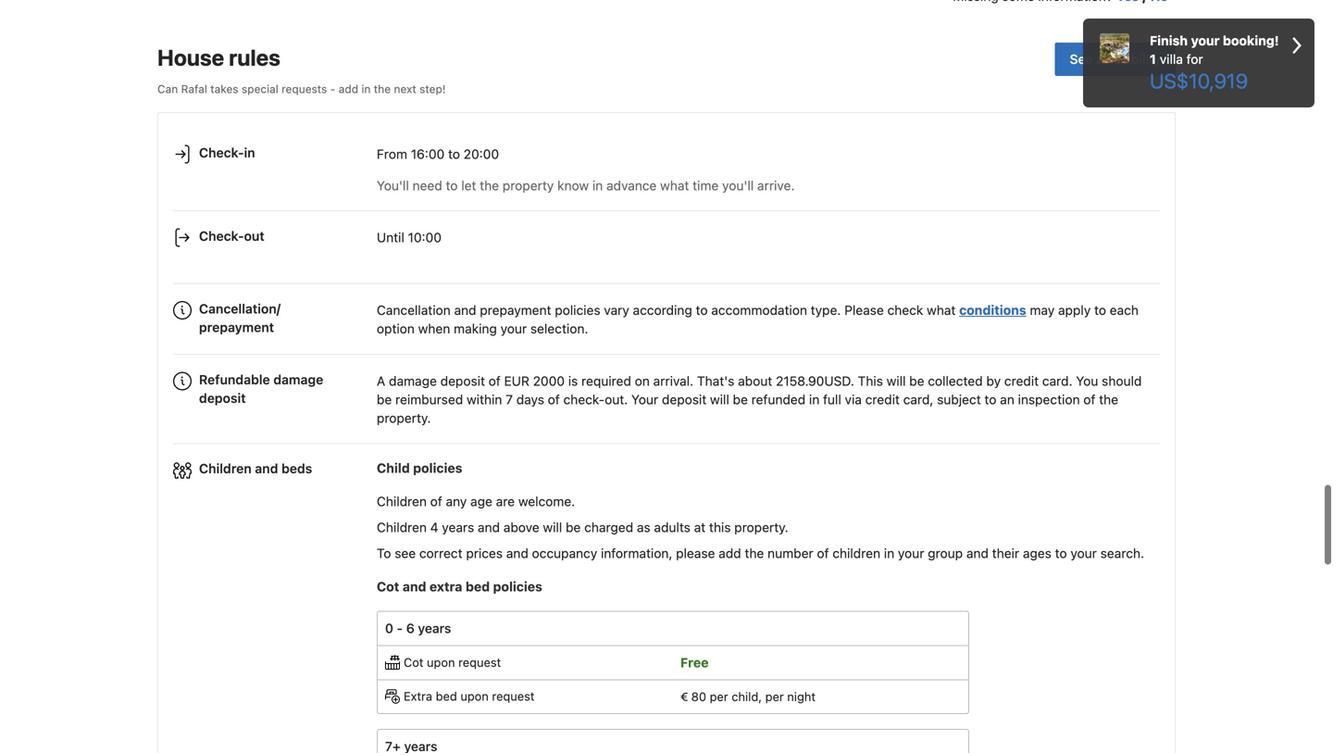 Task type: locate. For each thing, give the bounding box(es) containing it.
beds
[[282, 461, 312, 476]]

of
[[489, 373, 501, 389], [548, 392, 560, 407], [1084, 392, 1096, 407], [430, 494, 443, 509], [817, 546, 829, 561]]

cot upon request
[[404, 655, 501, 669]]

7
[[506, 392, 513, 407]]

1 horizontal spatial prepayment
[[480, 302, 552, 318]]

your left group
[[898, 546, 925, 561]]

house rules
[[157, 44, 281, 70]]

16:00
[[411, 146, 445, 161]]

cot down to
[[377, 579, 400, 594]]

policies down prices
[[493, 579, 543, 594]]

deposit down "refundable"
[[199, 390, 246, 406]]

to inside a damage deposit of eur 2000 is required on arrival. that's about 2158.90usd. this will be collected by credit card. you should be reimbursed within 7 days of check-out. your deposit will be refunded in full via credit card, subject to an inspection of the property.
[[985, 392, 997, 407]]

your up for
[[1192, 33, 1220, 48]]

check-
[[199, 145, 244, 160], [199, 228, 244, 244]]

full
[[824, 392, 842, 407]]

adults
[[654, 520, 691, 535]]

credit up an
[[1005, 373, 1039, 389]]

check- for in
[[199, 145, 244, 160]]

charged
[[585, 520, 634, 535]]

0 horizontal spatial bed
[[436, 689, 457, 703]]

cot down 6
[[404, 655, 424, 669]]

0 vertical spatial prepayment
[[480, 302, 552, 318]]

check- for out
[[199, 228, 244, 244]]

1 horizontal spatial upon
[[461, 689, 489, 703]]

to right ages
[[1056, 546, 1068, 561]]

damage inside the refundable damage deposit
[[274, 372, 324, 387]]

10:00
[[408, 230, 442, 245]]

0 horizontal spatial upon
[[427, 655, 455, 669]]

be
[[910, 373, 925, 389], [377, 392, 392, 407], [733, 392, 748, 407], [566, 520, 581, 535]]

and left extra
[[403, 579, 427, 594]]

cot for cot upon request
[[404, 655, 424, 669]]

that's
[[697, 373, 735, 389]]

please
[[845, 302, 884, 318]]

accommodation
[[712, 302, 808, 318]]

2 check- from the top
[[199, 228, 244, 244]]

required
[[582, 373, 632, 389]]

years right 4
[[442, 520, 474, 535]]

arrive.
[[758, 178, 795, 193]]

your right making
[[501, 321, 527, 336]]

1 vertical spatial -
[[397, 621, 403, 636]]

upon down 'cot upon request'
[[461, 689, 489, 703]]

extra
[[404, 689, 433, 703]]

children
[[199, 461, 252, 476], [377, 494, 427, 509], [377, 520, 427, 535]]

0 vertical spatial credit
[[1005, 373, 1039, 389]]

policies up the any at the left of page
[[413, 461, 463, 476]]

children up see
[[377, 520, 427, 535]]

check-
[[564, 392, 605, 407]]

add down this
[[719, 546, 742, 561]]

deposit up "within"
[[441, 373, 485, 389]]

out.
[[605, 392, 628, 407]]

1 horizontal spatial property.
[[735, 520, 789, 535]]

your
[[1192, 33, 1220, 48], [501, 321, 527, 336], [898, 546, 925, 561], [1071, 546, 1098, 561]]

and down "above"
[[506, 546, 529, 561]]

out
[[244, 228, 265, 244]]

1 horizontal spatial damage
[[389, 373, 437, 389]]

1 vertical spatial policies
[[413, 461, 463, 476]]

to left an
[[985, 392, 997, 407]]

of up "within"
[[489, 373, 501, 389]]

per right € 80
[[710, 690, 729, 704]]

per
[[710, 690, 729, 704], [766, 690, 784, 704]]

rafal
[[181, 82, 207, 95]]

policies
[[555, 302, 601, 318], [413, 461, 463, 476], [493, 579, 543, 594]]

cancellation
[[377, 302, 451, 318]]

finish
[[1150, 33, 1188, 48]]

selection.
[[531, 321, 589, 336]]

deposit down the arrival.
[[662, 392, 707, 407]]

0 horizontal spatial credit
[[866, 392, 900, 407]]

add
[[339, 82, 359, 95], [719, 546, 742, 561]]

and
[[454, 302, 477, 318], [255, 461, 278, 476], [478, 520, 500, 535], [506, 546, 529, 561], [967, 546, 989, 561], [403, 579, 427, 594]]

- right 0 at the bottom
[[397, 621, 403, 636]]

2 vertical spatial children
[[377, 520, 427, 535]]

0 horizontal spatial add
[[339, 82, 359, 95]]

damage inside a damage deposit of eur 2000 is required on arrival. that's about 2158.90usd. this will be collected by credit card. you should be reimbursed within 7 days of check-out. your deposit will be refunded in full via credit card, subject to an inspection of the property.
[[389, 373, 437, 389]]

0 vertical spatial -
[[330, 82, 336, 95]]

0 horizontal spatial will
[[543, 520, 562, 535]]

0 vertical spatial cot
[[377, 579, 400, 594]]

to
[[377, 546, 391, 561]]

in left next
[[362, 82, 371, 95]]

of left the any at the left of page
[[430, 494, 443, 509]]

conditions
[[960, 302, 1027, 318]]

per left night
[[766, 690, 784, 704]]

add right requests
[[339, 82, 359, 95]]

villa
[[1160, 51, 1184, 67]]

request down 'cot upon request'
[[492, 689, 535, 703]]

1 horizontal spatial what
[[927, 302, 956, 318]]

in
[[362, 82, 371, 95], [244, 145, 255, 160], [593, 178, 603, 193], [810, 392, 820, 407], [884, 546, 895, 561]]

collected
[[928, 373, 983, 389]]

upon
[[427, 655, 455, 669], [461, 689, 489, 703]]

bed
[[466, 579, 490, 594], [436, 689, 457, 703]]

the inside a damage deposit of eur 2000 is required on arrival. that's about 2158.90usd. this will be collected by credit card. you should be reimbursed within 7 days of check-out. your deposit will be refunded in full via credit card, subject to an inspection of the property.
[[1100, 392, 1119, 407]]

special
[[242, 82, 279, 95]]

correct
[[420, 546, 463, 561]]

children
[[833, 546, 881, 561]]

upon down 0 - 6 years
[[427, 655, 455, 669]]

be down "a"
[[377, 392, 392, 407]]

until
[[377, 230, 405, 245]]

to
[[448, 146, 460, 161], [446, 178, 458, 193], [696, 302, 708, 318], [1095, 302, 1107, 318], [985, 392, 997, 407], [1056, 546, 1068, 561]]

0 vertical spatial what
[[661, 178, 690, 193]]

days
[[517, 392, 545, 407]]

damage up reimbursed
[[389, 373, 437, 389]]

the down should
[[1100, 392, 1119, 407]]

cot
[[377, 579, 400, 594], [404, 655, 424, 669]]

0 vertical spatial bed
[[466, 579, 490, 594]]

what right check at the top
[[927, 302, 956, 318]]

when
[[418, 321, 450, 336]]

card,
[[904, 392, 934, 407]]

children down "child" on the bottom left of page
[[377, 494, 427, 509]]

1 horizontal spatial deposit
[[441, 373, 485, 389]]

0 horizontal spatial cot
[[377, 579, 400, 594]]

0 horizontal spatial prepayment
[[199, 319, 274, 335]]

to inside 'may apply to each option when making your selection.'
[[1095, 302, 1107, 318]]

what
[[661, 178, 690, 193], [927, 302, 956, 318]]

0 horizontal spatial deposit
[[199, 390, 246, 406]]

requests
[[282, 82, 327, 95]]

1 horizontal spatial policies
[[493, 579, 543, 594]]

may
[[1030, 302, 1055, 318]]

will right this
[[887, 373, 906, 389]]

takes
[[210, 82, 239, 95]]

0 vertical spatial years
[[442, 520, 474, 535]]

2000
[[533, 373, 565, 389]]

0 horizontal spatial damage
[[274, 372, 324, 387]]

0 vertical spatial check-
[[199, 145, 244, 160]]

1 horizontal spatial cot
[[404, 655, 424, 669]]

in right 'children'
[[884, 546, 895, 561]]

2 vertical spatial will
[[543, 520, 562, 535]]

1 vertical spatial years
[[418, 621, 451, 636]]

0 - 6 years
[[385, 621, 451, 636]]

rightchevron image
[[1293, 31, 1302, 59]]

1 vertical spatial bed
[[436, 689, 457, 703]]

2 horizontal spatial deposit
[[662, 392, 707, 407]]

-
[[330, 82, 336, 95], [397, 621, 403, 636]]

above
[[504, 520, 540, 535]]

the
[[374, 82, 391, 95], [480, 178, 499, 193], [1100, 392, 1119, 407], [745, 546, 764, 561]]

1 vertical spatial will
[[710, 392, 730, 407]]

1 vertical spatial prepayment
[[199, 319, 274, 335]]

you'll need to let the property know in advance what time you'll arrive.
[[377, 178, 795, 193]]

0 vertical spatial property.
[[377, 410, 431, 426]]

check- up cancellation/
[[199, 228, 244, 244]]

check
[[888, 302, 924, 318]]

conditions link
[[960, 302, 1027, 318]]

your inside 'may apply to each option when making your selection.'
[[501, 321, 527, 336]]

to left let
[[446, 178, 458, 193]]

property. down reimbursed
[[377, 410, 431, 426]]

will down that's
[[710, 392, 730, 407]]

child policies
[[377, 461, 463, 476]]

inspection
[[1019, 392, 1081, 407]]

eur
[[504, 373, 530, 389]]

credit down this
[[866, 392, 900, 407]]

request up extra bed upon request on the bottom left
[[459, 655, 501, 669]]

request
[[459, 655, 501, 669], [492, 689, 535, 703]]

availability
[[1097, 51, 1162, 67]]

prepayment up making
[[480, 302, 552, 318]]

will down welcome.
[[543, 520, 562, 535]]

1 vertical spatial add
[[719, 546, 742, 561]]

damage right "refundable"
[[274, 372, 324, 387]]

property.
[[377, 410, 431, 426], [735, 520, 789, 535]]

to right the according
[[696, 302, 708, 318]]

years right 6
[[418, 621, 451, 636]]

in inside a damage deposit of eur 2000 is required on arrival. that's about 2158.90usd. this will be collected by credit card. you should be reimbursed within 7 days of check-out. your deposit will be refunded in full via credit card, subject to an inspection of the property.
[[810, 392, 820, 407]]

policies up selection.
[[555, 302, 601, 318]]

0 horizontal spatial property.
[[377, 410, 431, 426]]

to left each
[[1095, 302, 1107, 318]]

will
[[887, 373, 906, 389], [710, 392, 730, 407], [543, 520, 562, 535]]

within
[[467, 392, 502, 407]]

2 horizontal spatial policies
[[555, 302, 601, 318]]

2 horizontal spatial will
[[887, 373, 906, 389]]

next
[[394, 82, 417, 95]]

prepayment down cancellation/
[[199, 319, 274, 335]]

- right requests
[[330, 82, 336, 95]]

number
[[768, 546, 814, 561]]

property. up to see correct prices and occupancy information, please add the number of children in your group and their ages to your search.
[[735, 520, 789, 535]]

1 horizontal spatial add
[[719, 546, 742, 561]]

1 vertical spatial cot
[[404, 655, 424, 669]]

1 horizontal spatial per
[[766, 690, 784, 704]]

advance
[[607, 178, 657, 193]]

what left time
[[661, 178, 690, 193]]

1 check- from the top
[[199, 145, 244, 160]]

prepayment
[[480, 302, 552, 318], [199, 319, 274, 335]]

an
[[1001, 392, 1015, 407]]

1 vertical spatial check-
[[199, 228, 244, 244]]

vary
[[604, 302, 630, 318]]

0 vertical spatial upon
[[427, 655, 455, 669]]

in left full
[[810, 392, 820, 407]]

0 vertical spatial children
[[199, 461, 252, 476]]

you'll
[[377, 178, 409, 193]]

1 horizontal spatial -
[[397, 621, 403, 636]]

deposit inside the refundable damage deposit
[[199, 390, 246, 406]]

0 horizontal spatial per
[[710, 690, 729, 704]]

1 vertical spatial children
[[377, 494, 427, 509]]

check- down takes
[[199, 145, 244, 160]]

children left beds
[[199, 461, 252, 476]]



Task type: describe. For each thing, give the bounding box(es) containing it.
making
[[454, 321, 497, 336]]

occupancy
[[532, 546, 598, 561]]

need
[[413, 178, 443, 193]]

deposit for a
[[441, 373, 485, 389]]

cot and extra bed policies
[[377, 579, 543, 594]]

time
[[693, 178, 719, 193]]

children 4 years and above will be charged as adults at this property.
[[377, 520, 789, 535]]

step!
[[420, 82, 446, 95]]

this
[[858, 373, 884, 389]]

age
[[471, 494, 493, 509]]

damage for a
[[389, 373, 437, 389]]

€ 80 per child, per night
[[681, 690, 816, 704]]

the right let
[[480, 178, 499, 193]]

in right know
[[593, 178, 603, 193]]

night
[[788, 690, 816, 704]]

1 vertical spatial what
[[927, 302, 956, 318]]

of right number
[[817, 546, 829, 561]]

may apply to each option when making your selection.
[[377, 302, 1139, 336]]

and left beds
[[255, 461, 278, 476]]

children for children and beds
[[199, 461, 252, 476]]

0 vertical spatial will
[[887, 373, 906, 389]]

be up card,
[[910, 373, 925, 389]]

apply
[[1059, 302, 1091, 318]]

0 vertical spatial add
[[339, 82, 359, 95]]

search.
[[1101, 546, 1145, 561]]

0 vertical spatial request
[[459, 655, 501, 669]]

children and beds
[[199, 461, 312, 476]]

to right 16:00
[[448, 146, 460, 161]]

about
[[738, 373, 773, 389]]

1
[[1150, 51, 1157, 67]]

0 vertical spatial policies
[[555, 302, 601, 318]]

1 vertical spatial request
[[492, 689, 535, 703]]

should
[[1102, 373, 1142, 389]]

child,
[[732, 690, 762, 704]]

and left their
[[967, 546, 989, 561]]

and up prices
[[478, 520, 500, 535]]

1 horizontal spatial will
[[710, 392, 730, 407]]

please
[[676, 546, 715, 561]]

1 vertical spatial upon
[[461, 689, 489, 703]]

20:00
[[464, 146, 499, 161]]

is
[[569, 373, 578, 389]]

be up occupancy
[[566, 520, 581, 535]]

see availability button
[[1056, 43, 1176, 76]]

property
[[503, 178, 554, 193]]

us$10,919
[[1150, 69, 1249, 93]]

are
[[496, 494, 515, 509]]

type.
[[811, 302, 841, 318]]

information,
[[601, 546, 673, 561]]

and up making
[[454, 302, 477, 318]]

according
[[633, 302, 693, 318]]

can rafal takes special requests - add in the next step!
[[157, 82, 446, 95]]

this
[[709, 520, 731, 535]]

2 per from the left
[[766, 690, 784, 704]]

house
[[157, 44, 224, 70]]

subject
[[938, 392, 982, 407]]

from
[[377, 146, 408, 161]]

2158.90usd.
[[776, 373, 855, 389]]

property. inside a damage deposit of eur 2000 is required on arrival. that's about 2158.90usd. this will be collected by credit card. you should be reimbursed within 7 days of check-out. your deposit will be refunded in full via credit card, subject to an inspection of the property.
[[377, 410, 431, 426]]

refundable damage deposit
[[199, 372, 324, 406]]

0 horizontal spatial what
[[661, 178, 690, 193]]

rules
[[229, 44, 281, 70]]

by
[[987, 373, 1001, 389]]

deposit for refundable
[[199, 390, 246, 406]]

your
[[632, 392, 659, 407]]

you'll
[[723, 178, 754, 193]]

from 16:00 to 20:00
[[377, 146, 499, 161]]

your left search. at the bottom
[[1071, 546, 1098, 561]]

1 per from the left
[[710, 690, 729, 704]]

check-out
[[199, 228, 265, 244]]

a damage deposit of eur 2000 is required on arrival. that's about 2158.90usd. this will be collected by credit card. you should be reimbursed within 7 days of check-out. your deposit will be refunded in full via credit card, subject to an inspection of the property.
[[377, 373, 1142, 426]]

1 horizontal spatial credit
[[1005, 373, 1039, 389]]

0 horizontal spatial -
[[330, 82, 336, 95]]

damage for refundable
[[274, 372, 324, 387]]

the left next
[[374, 82, 391, 95]]

€ 80
[[681, 690, 707, 704]]

2 vertical spatial policies
[[493, 579, 543, 594]]

of down you
[[1084, 392, 1096, 407]]

a
[[377, 373, 386, 389]]

0 horizontal spatial policies
[[413, 461, 463, 476]]

welcome.
[[519, 494, 575, 509]]

of down 2000
[[548, 392, 560, 407]]

children for children of any age are welcome.
[[377, 494, 427, 509]]

can
[[157, 82, 178, 95]]

extra
[[430, 579, 463, 594]]

4
[[430, 520, 439, 535]]

option
[[377, 321, 415, 336]]

the left number
[[745, 546, 764, 561]]

1 vertical spatial credit
[[866, 392, 900, 407]]

in down special
[[244, 145, 255, 160]]

your inside finish your booking! 1 villa for us$10,919
[[1192, 33, 1220, 48]]

know
[[558, 178, 589, 193]]

children for children 4 years and above will be charged as adults at this property.
[[377, 520, 427, 535]]

ages
[[1023, 546, 1052, 561]]

1 horizontal spatial bed
[[466, 579, 490, 594]]

their
[[993, 546, 1020, 561]]

let
[[462, 178, 477, 193]]

cancellation and prepayment policies vary according to accommodation type. please check what conditions
[[377, 302, 1027, 318]]

until 10:00
[[377, 230, 442, 245]]

extra bed upon request
[[404, 689, 535, 703]]

check-in
[[199, 145, 255, 160]]

as
[[637, 520, 651, 535]]

any
[[446, 494, 467, 509]]

you
[[1077, 373, 1099, 389]]

cot for cot and extra bed policies
[[377, 579, 400, 594]]

be down about
[[733, 392, 748, 407]]

see
[[395, 546, 416, 561]]

prepayment inside cancellation/ prepayment
[[199, 319, 274, 335]]

1 vertical spatial property.
[[735, 520, 789, 535]]

refunded
[[752, 392, 806, 407]]

child
[[377, 461, 410, 476]]

on
[[635, 373, 650, 389]]

6
[[406, 621, 415, 636]]

0
[[385, 621, 394, 636]]

booking!
[[1224, 33, 1280, 48]]

see availability
[[1070, 51, 1162, 67]]

cancellation/
[[199, 301, 281, 316]]

at
[[694, 520, 706, 535]]

to see correct prices and occupancy information, please add the number of children in your group and their ages to your search.
[[377, 546, 1145, 561]]

prices
[[466, 546, 503, 561]]

each
[[1110, 302, 1139, 318]]

reimbursed
[[396, 392, 463, 407]]



Task type: vqa. For each thing, say whether or not it's contained in the screenshot.
HOUSE at the left
yes



